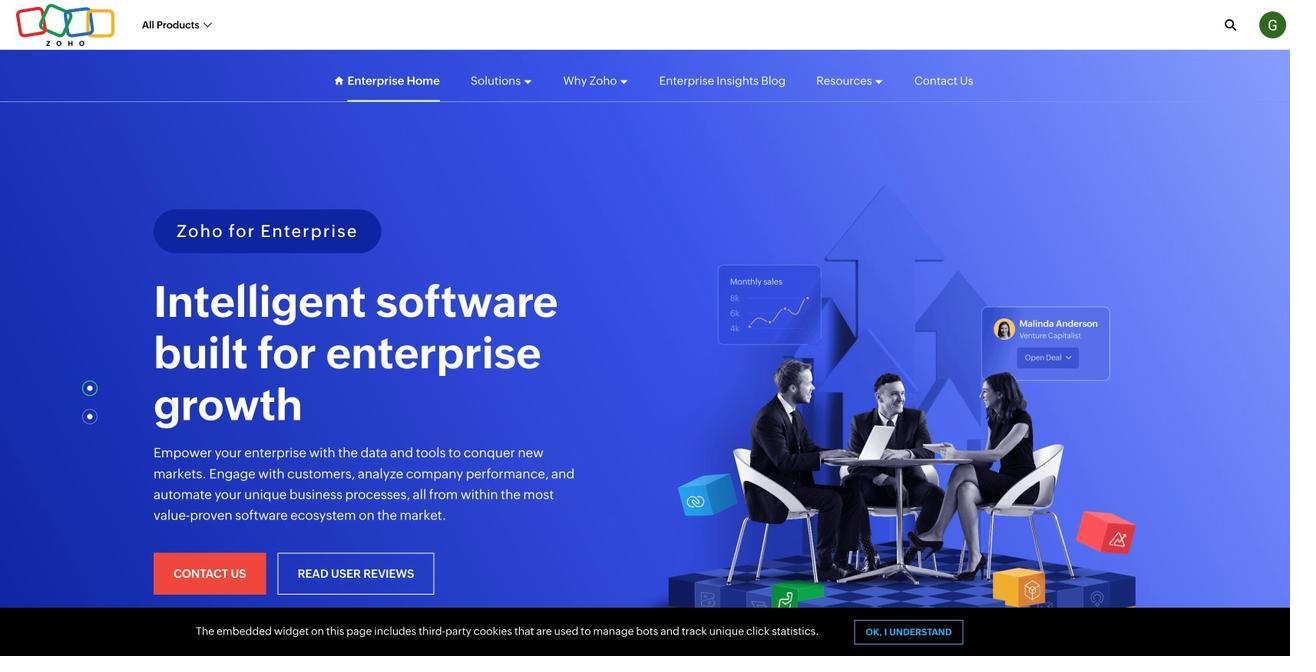 Task type: describe. For each thing, give the bounding box(es) containing it.
zoho for enterprise - intelligent software built for enterprise growth image
[[628, 184, 1152, 657]]



Task type: vqa. For each thing, say whether or not it's contained in the screenshot.
Gary Orlando icon
yes



Task type: locate. For each thing, give the bounding box(es) containing it.
gary orlando image
[[1260, 12, 1287, 38]]

tab list
[[85, 386, 100, 443]]



